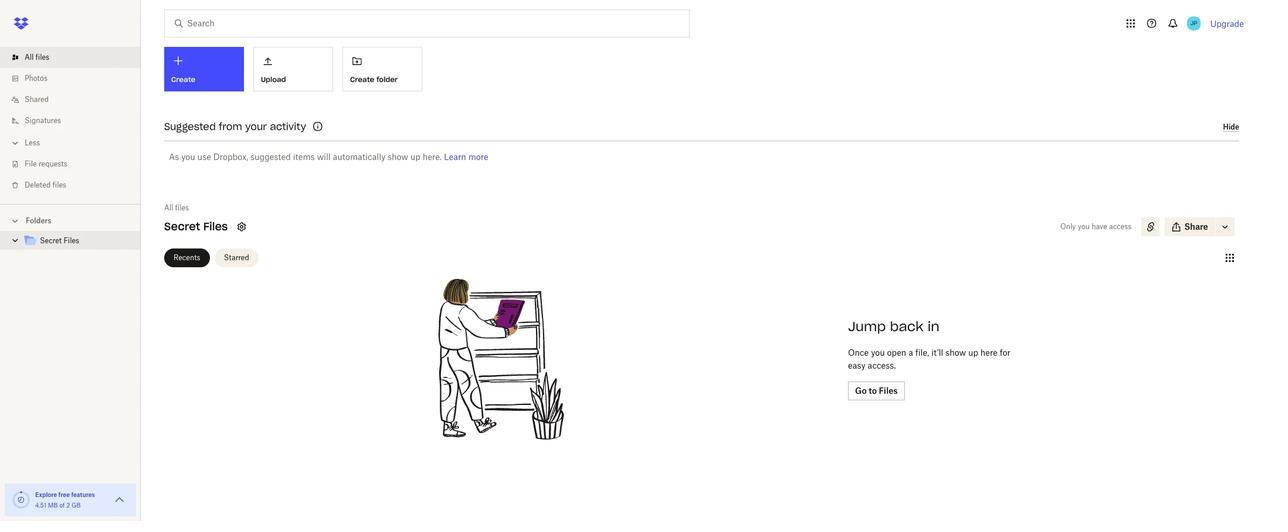 Task type: vqa. For each thing, say whether or not it's contained in the screenshot.
top Secret
yes



Task type: describe. For each thing, give the bounding box(es) containing it.
easy
[[849, 361, 866, 371]]

signatures
[[25, 116, 61, 125]]

all inside list item
[[25, 53, 34, 62]]

mb
[[48, 502, 58, 509]]

less
[[25, 138, 40, 147]]

jump
[[849, 319, 886, 335]]

0 horizontal spatial up
[[411, 152, 421, 162]]

folders button
[[0, 212, 141, 229]]

starred button
[[215, 249, 259, 267]]

folder
[[377, 75, 398, 84]]

0 vertical spatial all files link
[[9, 47, 141, 68]]

dropbox image
[[9, 12, 33, 35]]

up inside "once you open a file, it'll show up here for easy access."
[[969, 348, 979, 358]]

upgrade link
[[1211, 18, 1245, 28]]

requests
[[39, 160, 67, 168]]

hide button
[[1224, 123, 1240, 132]]

go to files button
[[849, 382, 905, 401]]

shared link
[[9, 89, 141, 110]]

you for have
[[1079, 222, 1090, 231]]

files for the topmost all files link
[[36, 53, 49, 62]]

you for use
[[181, 152, 195, 162]]

learn
[[444, 152, 466, 162]]

once you open a file, it'll show up here for easy access.
[[849, 348, 1011, 371]]

jp button
[[1185, 14, 1204, 33]]

2
[[66, 502, 70, 509]]

only you have access
[[1061, 222, 1132, 231]]

access.
[[868, 361, 897, 371]]

1 vertical spatial all files link
[[164, 202, 189, 214]]

back
[[890, 319, 924, 335]]

from
[[219, 121, 242, 133]]

once
[[849, 348, 869, 358]]

Search in folder "Dropbox" text field
[[187, 17, 665, 30]]

upload button
[[254, 47, 333, 92]]

as
[[169, 152, 179, 162]]

here.
[[423, 152, 442, 162]]

explore
[[35, 492, 57, 499]]

all files list item
[[0, 47, 141, 68]]

less image
[[9, 137, 21, 149]]

create folder button
[[343, 47, 423, 92]]

0 vertical spatial secret files
[[164, 220, 228, 234]]

1 horizontal spatial all files
[[164, 204, 189, 212]]

1 horizontal spatial secret
[[164, 220, 200, 234]]

activity
[[270, 121, 306, 133]]

more
[[469, 152, 489, 162]]

learn more link
[[444, 152, 489, 162]]

deleted
[[25, 181, 51, 190]]

open
[[888, 348, 907, 358]]

create folder
[[350, 75, 398, 84]]

jump back in
[[849, 319, 940, 335]]

folders
[[26, 217, 51, 225]]

dropbox,
[[213, 152, 248, 162]]

quota usage element
[[12, 491, 31, 510]]

explore free features 4.51 mb of 2 gb
[[35, 492, 95, 509]]

1 horizontal spatial all
[[164, 204, 173, 212]]

will
[[317, 152, 331, 162]]

upload
[[261, 75, 286, 84]]

share button
[[1165, 218, 1216, 236]]

0 horizontal spatial show
[[388, 152, 408, 162]]

go to files
[[856, 386, 898, 396]]



Task type: locate. For each thing, give the bounding box(es) containing it.
gb
[[72, 502, 81, 509]]

file,
[[916, 348, 930, 358]]

files right deleted
[[53, 181, 66, 190]]

as you use dropbox, suggested items will automatically show up here. learn more
[[169, 152, 489, 162]]

file requests
[[25, 160, 67, 168]]

files right the to
[[879, 386, 898, 396]]

1 vertical spatial all files
[[164, 204, 189, 212]]

0 vertical spatial up
[[411, 152, 421, 162]]

list
[[0, 40, 141, 204]]

suggested from your activity
[[164, 121, 306, 133]]

1 vertical spatial show
[[946, 348, 967, 358]]

0 horizontal spatial all files
[[25, 53, 49, 62]]

all
[[25, 53, 34, 62], [164, 204, 173, 212]]

0 vertical spatial all files
[[25, 53, 49, 62]]

go
[[856, 386, 867, 396]]

0 horizontal spatial all files link
[[9, 47, 141, 68]]

access
[[1110, 222, 1132, 231]]

in
[[928, 319, 940, 335]]

show inside "once you open a file, it'll show up here for easy access."
[[946, 348, 967, 358]]

files left folder settings image on the left top of page
[[203, 220, 228, 234]]

photos
[[25, 74, 48, 83]]

0 vertical spatial secret
[[164, 220, 200, 234]]

create up suggested at the left top of page
[[171, 75, 196, 84]]

1 horizontal spatial you
[[872, 348, 885, 358]]

4.51
[[35, 502, 46, 509]]

files inside button
[[879, 386, 898, 396]]

secret inside "secret files" link
[[40, 236, 62, 245]]

0 vertical spatial all
[[25, 53, 34, 62]]

2 horizontal spatial files
[[879, 386, 898, 396]]

list containing all files
[[0, 40, 141, 204]]

file requests link
[[9, 154, 141, 175]]

up left here
[[969, 348, 979, 358]]

signatures link
[[9, 110, 141, 131]]

files inside all files list item
[[36, 53, 49, 62]]

your
[[245, 121, 267, 133]]

photos link
[[9, 68, 141, 89]]

create for create folder
[[350, 75, 375, 84]]

deleted files
[[25, 181, 66, 190]]

1 vertical spatial all
[[164, 204, 173, 212]]

of
[[59, 502, 65, 509]]

secret up recents
[[164, 220, 200, 234]]

0 horizontal spatial secret files
[[40, 236, 79, 245]]

create
[[350, 75, 375, 84], [171, 75, 196, 84]]

all files up recents
[[164, 204, 189, 212]]

1 horizontal spatial show
[[946, 348, 967, 358]]

1 horizontal spatial all files link
[[164, 202, 189, 214]]

1 horizontal spatial files
[[53, 181, 66, 190]]

use
[[198, 152, 211, 162]]

all files inside list item
[[25, 53, 49, 62]]

2 horizontal spatial files
[[175, 204, 189, 212]]

up left "here."
[[411, 152, 421, 162]]

all files
[[25, 53, 49, 62], [164, 204, 189, 212]]

secret files down folders button
[[40, 236, 79, 245]]

files up the photos
[[36, 53, 49, 62]]

starred
[[224, 253, 249, 262]]

files
[[203, 220, 228, 234], [64, 236, 79, 245], [879, 386, 898, 396]]

1 horizontal spatial up
[[969, 348, 979, 358]]

to
[[869, 386, 877, 396]]

you up access.
[[872, 348, 885, 358]]

automatically
[[333, 152, 386, 162]]

0 vertical spatial show
[[388, 152, 408, 162]]

free
[[58, 492, 70, 499]]

0 vertical spatial you
[[181, 152, 195, 162]]

0 horizontal spatial files
[[64, 236, 79, 245]]

1 vertical spatial secret files
[[40, 236, 79, 245]]

2 vertical spatial files
[[879, 386, 898, 396]]

0 horizontal spatial all
[[25, 53, 34, 62]]

you left have
[[1079, 222, 1090, 231]]

have
[[1092, 222, 1108, 231]]

all files link up recents
[[164, 202, 189, 214]]

show left "here."
[[388, 152, 408, 162]]

you
[[181, 152, 195, 162], [1079, 222, 1090, 231], [872, 348, 885, 358]]

only
[[1061, 222, 1077, 231]]

all files link up shared link
[[9, 47, 141, 68]]

1 vertical spatial files
[[64, 236, 79, 245]]

1 vertical spatial up
[[969, 348, 979, 358]]

create for create
[[171, 75, 196, 84]]

secret files
[[164, 220, 228, 234], [40, 236, 79, 245]]

1 vertical spatial you
[[1079, 222, 1090, 231]]

show right it'll
[[946, 348, 967, 358]]

deleted files link
[[9, 175, 141, 196]]

suggested
[[164, 121, 216, 133]]

recents
[[174, 253, 200, 262]]

files up recents
[[175, 204, 189, 212]]

1 vertical spatial files
[[53, 181, 66, 190]]

0 vertical spatial files
[[36, 53, 49, 62]]

files inside deleted files link
[[53, 181, 66, 190]]

1 horizontal spatial files
[[203, 220, 228, 234]]

1 horizontal spatial secret files
[[164, 220, 228, 234]]

all files up the photos
[[25, 53, 49, 62]]

folder settings image
[[235, 220, 249, 234]]

2 vertical spatial you
[[872, 348, 885, 358]]

secret files link
[[23, 234, 131, 249]]

jp
[[1191, 19, 1198, 27]]

suggested
[[251, 152, 291, 162]]

share
[[1185, 222, 1209, 232]]

files
[[36, 53, 49, 62], [53, 181, 66, 190], [175, 204, 189, 212]]

1 vertical spatial secret
[[40, 236, 62, 245]]

it'll
[[932, 348, 944, 358]]

1 horizontal spatial create
[[350, 75, 375, 84]]

0 vertical spatial files
[[203, 220, 228, 234]]

you for open
[[872, 348, 885, 358]]

here
[[981, 348, 998, 358]]

2 horizontal spatial you
[[1079, 222, 1090, 231]]

items
[[293, 152, 315, 162]]

all down as
[[164, 204, 173, 212]]

up
[[411, 152, 421, 162], [969, 348, 979, 358]]

you right as
[[181, 152, 195, 162]]

for
[[1000, 348, 1011, 358]]

file
[[25, 160, 37, 168]]

files for deleted files link
[[53, 181, 66, 190]]

a
[[909, 348, 914, 358]]

create button
[[164, 47, 244, 92]]

0 horizontal spatial secret
[[40, 236, 62, 245]]

0 horizontal spatial create
[[171, 75, 196, 84]]

hide
[[1224, 123, 1240, 131]]

you inside "once you open a file, it'll show up here for easy access."
[[872, 348, 885, 358]]

recents button
[[164, 249, 210, 267]]

create left folder
[[350, 75, 375, 84]]

secret files up recents
[[164, 220, 228, 234]]

features
[[71, 492, 95, 499]]

create inside popup button
[[171, 75, 196, 84]]

all up the photos
[[25, 53, 34, 62]]

0 horizontal spatial you
[[181, 152, 195, 162]]

2 vertical spatial files
[[175, 204, 189, 212]]

0 horizontal spatial files
[[36, 53, 49, 62]]

files down folders button
[[64, 236, 79, 245]]

secret
[[164, 220, 200, 234], [40, 236, 62, 245]]

upgrade
[[1211, 18, 1245, 28]]

secret down folders
[[40, 236, 62, 245]]

create inside button
[[350, 75, 375, 84]]

shared
[[25, 95, 49, 104]]

show
[[388, 152, 408, 162], [946, 348, 967, 358]]

all files link
[[9, 47, 141, 68], [164, 202, 189, 214]]



